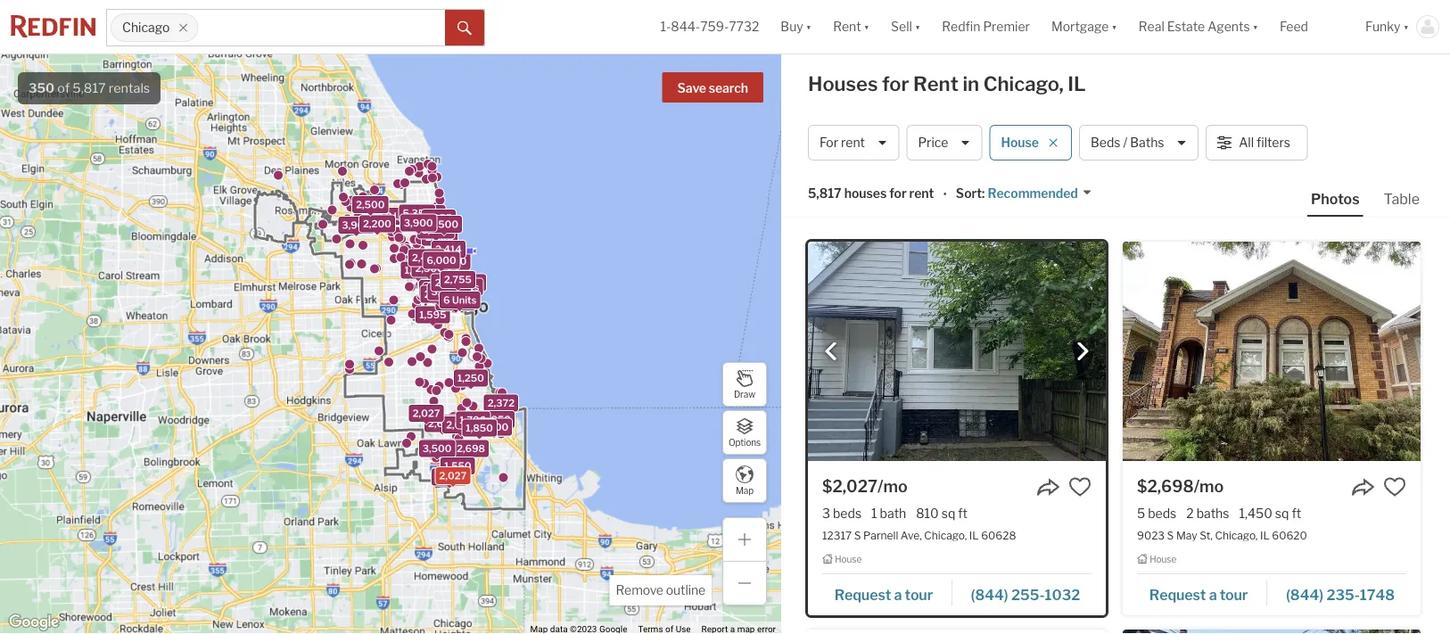 Task type: vqa. For each thing, say whether or not it's contained in the screenshot.
left the 3,900
yes



Task type: locate. For each thing, give the bounding box(es) containing it.
/
[[1124, 135, 1128, 150]]

2,698 up 2,841
[[428, 418, 457, 430]]

beds up 12317
[[833, 506, 862, 521]]

7732
[[729, 19, 759, 34]]

1 horizontal spatial ft
[[1292, 506, 1302, 521]]

▾
[[806, 19, 812, 34], [864, 19, 870, 34], [915, 19, 921, 34], [1112, 19, 1118, 34], [1253, 19, 1259, 34], [1404, 19, 1409, 34]]

request a tour down parnell
[[835, 586, 933, 603]]

a down st,
[[1209, 586, 1217, 603]]

1 (844) from the left
[[971, 586, 1009, 603]]

5,817 houses for rent •
[[808, 186, 947, 202]]

1,850
[[484, 414, 511, 425], [466, 422, 493, 434]]

0 horizontal spatial chicago,
[[924, 529, 967, 542]]

1 horizontal spatial s
[[1167, 529, 1174, 542]]

rent inside for rent button
[[841, 135, 865, 150]]

sell
[[891, 19, 913, 34]]

▾ right funky
[[1404, 19, 1409, 34]]

0 vertical spatial rent
[[841, 135, 865, 150]]

baths
[[1197, 506, 1230, 521]]

chicago
[[122, 20, 170, 35]]

0 horizontal spatial sq
[[942, 506, 956, 521]]

1 horizontal spatial 5,817
[[808, 186, 842, 201]]

0 horizontal spatial il
[[970, 529, 979, 542]]

▾ right the sell
[[915, 19, 921, 34]]

1,550 down 3,500
[[444, 460, 472, 472]]

0 horizontal spatial house
[[835, 554, 862, 565]]

0 horizontal spatial request a tour
[[835, 586, 933, 603]]

6,000 down 2,550
[[427, 255, 457, 266]]

4,950
[[403, 207, 432, 219]]

/mo for $2,027
[[878, 476, 908, 496]]

1748
[[1360, 586, 1395, 603]]

None search field
[[198, 10, 445, 45]]

remove outline
[[616, 583, 706, 598]]

1 horizontal spatial request
[[1150, 586, 1206, 603]]

(844)
[[971, 586, 1009, 603], [1286, 586, 1324, 603]]

sq up "60620"
[[1276, 506, 1289, 521]]

2 request from the left
[[1150, 586, 1206, 603]]

house
[[1001, 135, 1039, 150], [835, 554, 862, 565], [1150, 554, 1177, 565]]

0 vertical spatial 6,000
[[421, 225, 451, 236]]

6,000 down 1,955
[[421, 225, 451, 236]]

1 sq from the left
[[942, 506, 956, 521]]

s left may
[[1167, 529, 1174, 542]]

1 horizontal spatial 1,550
[[479, 420, 507, 431]]

1 vertical spatial rent
[[910, 186, 934, 201]]

0 vertical spatial 1,550
[[479, 420, 507, 431]]

remove outline button
[[610, 575, 712, 606]]

remove chicago image
[[178, 22, 188, 33]]

2 ft from the left
[[1292, 506, 1302, 521]]

2,841
[[424, 442, 451, 454]]

beds / baths
[[1091, 135, 1165, 150]]

1 a from the left
[[894, 586, 902, 603]]

rent left in
[[914, 72, 959, 96]]

1 horizontal spatial tour
[[1220, 586, 1248, 603]]

(844) for $2,027 /mo
[[971, 586, 1009, 603]]

price
[[918, 135, 949, 150]]

1 horizontal spatial request a tour
[[1150, 586, 1248, 603]]

▾ right buy
[[806, 19, 812, 34]]

buy
[[781, 19, 803, 34]]

1 vertical spatial for
[[890, 186, 907, 201]]

2,100 down 2,414
[[440, 256, 467, 267]]

0 horizontal spatial beds
[[833, 506, 862, 521]]

5,817
[[73, 80, 106, 96], [808, 186, 842, 201]]

60628
[[981, 529, 1016, 542]]

2 /mo from the left
[[1194, 476, 1224, 496]]

2,698 down the 1,700
[[457, 443, 485, 455]]

remove
[[616, 583, 664, 598]]

house left the remove house icon
[[1001, 135, 1039, 150]]

s right 12317
[[854, 529, 861, 542]]

5,817 inside 5,817 houses for rent •
[[808, 186, 842, 201]]

request down parnell
[[835, 586, 891, 603]]

▾ for funky ▾
[[1404, 19, 1409, 34]]

request for $2,027
[[835, 586, 891, 603]]

1 horizontal spatial beds
[[1148, 506, 1177, 521]]

0 horizontal spatial a
[[894, 586, 902, 603]]

2 a from the left
[[1209, 586, 1217, 603]]

2,550
[[426, 231, 454, 243]]

0 horizontal spatial s
[[854, 529, 861, 542]]

2 sq from the left
[[1276, 506, 1289, 521]]

6 units
[[443, 294, 477, 306]]

6 ▾ from the left
[[1404, 19, 1409, 34]]

1 ▾ from the left
[[806, 19, 812, 34]]

0 vertical spatial 5,817
[[73, 80, 106, 96]]

2,027 down 3,500
[[439, 470, 467, 482]]

price button
[[907, 125, 983, 161]]

810 sq ft
[[916, 506, 968, 521]]

all filters
[[1239, 135, 1291, 150]]

estate
[[1167, 19, 1205, 34]]

2,000 down 2,372 at the left of page
[[480, 421, 509, 433]]

tour down 12317 s parnell ave, chicago, il 60628
[[905, 586, 933, 603]]

0 horizontal spatial tour
[[905, 586, 933, 603]]

house down 9023 at the bottom of the page
[[1150, 554, 1177, 565]]

feed button
[[1269, 0, 1355, 54]]

rent
[[833, 19, 861, 34], [914, 72, 959, 96]]

2 horizontal spatial chicago,
[[1215, 529, 1258, 542]]

1 horizontal spatial house
[[1001, 135, 1039, 150]]

for inside 5,817 houses for rent •
[[890, 186, 907, 201]]

chicago, right in
[[984, 72, 1064, 96]]

units
[[414, 211, 438, 222], [394, 211, 419, 222], [458, 277, 483, 288], [443, 277, 468, 289], [455, 281, 480, 293], [452, 294, 477, 306], [448, 296, 472, 308]]

house down 12317
[[835, 554, 862, 565]]

0 vertical spatial for
[[882, 72, 909, 96]]

chicago, down '810 sq ft'
[[924, 529, 967, 542]]

2 horizontal spatial il
[[1260, 529, 1270, 542]]

sort
[[956, 186, 982, 201]]

beds for $2,698
[[1148, 506, 1177, 521]]

chicago, for ave,
[[924, 529, 967, 542]]

save search button
[[662, 72, 764, 103]]

0 horizontal spatial 3,900
[[342, 219, 371, 231]]

il down 1,450 sq ft on the bottom
[[1260, 529, 1270, 542]]

search
[[709, 81, 748, 96]]

1 request a tour button from the left
[[823, 580, 953, 606]]

1 vertical spatial rent
[[914, 72, 959, 96]]

3 units
[[450, 277, 483, 288], [446, 281, 480, 293], [439, 296, 472, 308]]

recommended button
[[985, 185, 1093, 202]]

1 ft from the left
[[958, 506, 968, 521]]

1 horizontal spatial request a tour button
[[1137, 580, 1268, 606]]

draw
[[734, 389, 756, 400]]

4 ▾ from the left
[[1112, 19, 1118, 34]]

1 horizontal spatial sq
[[1276, 506, 1289, 521]]

sell ▾
[[891, 19, 921, 34]]

buy ▾ button
[[781, 0, 812, 54]]

real
[[1139, 19, 1165, 34]]

1,550 down 2,372 at the left of page
[[479, 420, 507, 431]]

2 request a tour from the left
[[1150, 586, 1248, 603]]

0 horizontal spatial request
[[835, 586, 891, 603]]

2,027 up 2,841
[[413, 408, 440, 419]]

previous button image
[[823, 343, 840, 361]]

2,698 down 2,372 at the left of page
[[480, 422, 509, 433]]

request a tour button down st,
[[1137, 580, 1268, 606]]

chicago,
[[984, 72, 1064, 96], [924, 529, 967, 542], [1215, 529, 1258, 542]]

request a tour button down parnell
[[823, 580, 953, 606]]

0 vertical spatial rent
[[833, 19, 861, 34]]

beds right 5
[[1148, 506, 1177, 521]]

0 horizontal spatial (844)
[[971, 586, 1009, 603]]

2 horizontal spatial house
[[1150, 554, 1177, 565]]

beds
[[833, 506, 862, 521], [1148, 506, 1177, 521]]

rent right 'for'
[[841, 135, 865, 150]]

1 horizontal spatial rent
[[910, 186, 934, 201]]

2 beds from the left
[[1148, 506, 1177, 521]]

il down mortgage
[[1068, 72, 1086, 96]]

beds for $2,027
[[833, 506, 862, 521]]

photo of 12317 s parnell ave, chicago, il 60628 image
[[808, 242, 1106, 461]]

(844) left 255- at the right
[[971, 586, 1009, 603]]

rent left •
[[910, 186, 934, 201]]

1 vertical spatial 5,817
[[808, 186, 842, 201]]

/mo up 2 baths
[[1194, 476, 1224, 496]]

1 horizontal spatial il
[[1068, 72, 1086, 96]]

sq right 810 at right
[[942, 506, 956, 521]]

ft for $2,698 /mo
[[1292, 506, 1302, 521]]

request for $2,698
[[1150, 586, 1206, 603]]

5,817 right of
[[73, 80, 106, 96]]

mortgage ▾ button
[[1052, 0, 1118, 54]]

1 s from the left
[[854, 529, 861, 542]]

for
[[882, 72, 909, 96], [890, 186, 907, 201]]

2 (844) from the left
[[1286, 586, 1324, 603]]

1-844-759-7732 link
[[661, 19, 759, 34]]

1 horizontal spatial 3,900
[[404, 217, 433, 229]]

rent inside 5,817 houses for rent •
[[910, 186, 934, 201]]

ft for $2,027 /mo
[[958, 506, 968, 521]]

2,698 down 3,500
[[435, 471, 464, 483]]

2,000
[[446, 419, 475, 431], [480, 421, 509, 433]]

2 tour from the left
[[1220, 586, 1248, 603]]

60620
[[1272, 529, 1308, 542]]

mortgage ▾
[[1052, 19, 1118, 34]]

1 horizontal spatial chicago,
[[984, 72, 1064, 96]]

2 request a tour button from the left
[[1137, 580, 1268, 606]]

1 request a tour from the left
[[835, 586, 933, 603]]

0 vertical spatial 2,500
[[356, 199, 385, 211]]

rent ▾
[[833, 19, 870, 34]]

12317
[[823, 529, 852, 542]]

0 horizontal spatial rent
[[841, 135, 865, 150]]

/mo up 'bath'
[[878, 476, 908, 496]]

1 horizontal spatial a
[[1209, 586, 1217, 603]]

0 horizontal spatial request a tour button
[[823, 580, 953, 606]]

1 beds from the left
[[833, 506, 862, 521]]

il for houses for rent in chicago, il
[[1068, 72, 1086, 96]]

1 /mo from the left
[[878, 476, 908, 496]]

3 ▾ from the left
[[915, 19, 921, 34]]

premier
[[983, 19, 1030, 34]]

3,500
[[423, 443, 452, 455]]

1 vertical spatial 1,550
[[444, 460, 472, 472]]

real estate agents ▾ link
[[1139, 0, 1259, 54]]

1,250
[[457, 372, 484, 384]]

5
[[1137, 506, 1146, 521]]

5,817 left houses
[[808, 186, 842, 201]]

google image
[[4, 611, 63, 634]]

ft up "60620"
[[1292, 506, 1302, 521]]

/mo
[[878, 476, 908, 496], [1194, 476, 1224, 496]]

request a tour button
[[823, 580, 953, 606], [1137, 580, 1268, 606]]

0 horizontal spatial 5,817
[[73, 80, 106, 96]]

1 request from the left
[[835, 586, 891, 603]]

ft right 810 at right
[[958, 506, 968, 521]]

2 ▾ from the left
[[864, 19, 870, 34]]

sq
[[942, 506, 956, 521], [1276, 506, 1289, 521]]

1 vertical spatial 6,000
[[427, 255, 457, 266]]

(844) left 235-
[[1286, 586, 1324, 603]]

(844) inside "link"
[[971, 586, 1009, 603]]

2,000 up 2,841
[[446, 419, 475, 431]]

2,500 up the 2,200
[[356, 199, 385, 211]]

of
[[57, 80, 70, 96]]

request a tour button for $2,027
[[823, 580, 953, 606]]

0 horizontal spatial ft
[[958, 506, 968, 521]]

0 horizontal spatial 2,000
[[446, 419, 475, 431]]

▾ left the sell
[[864, 19, 870, 34]]

redfin
[[942, 19, 981, 34]]

tour for $2,027 /mo
[[905, 586, 933, 603]]

remove house image
[[1048, 137, 1059, 148]]

0 horizontal spatial 1,550
[[444, 460, 472, 472]]

request a tour down st,
[[1150, 586, 1248, 603]]

1 tour from the left
[[905, 586, 933, 603]]

may
[[1177, 529, 1198, 542]]

2 s from the left
[[1167, 529, 1174, 542]]

:
[[982, 186, 985, 201]]

request a tour for $2,027
[[835, 586, 933, 603]]

▾ right mortgage
[[1112, 19, 1118, 34]]

rent right buy ▾
[[833, 19, 861, 34]]

350
[[29, 80, 55, 96]]

tour up photo of 9315 s merrill ave, chicago, il 60617
[[1220, 586, 1248, 603]]

chicago, down 1,450
[[1215, 529, 1258, 542]]

request down may
[[1150, 586, 1206, 603]]

0 horizontal spatial rent
[[833, 19, 861, 34]]

(844) for $2,698 /mo
[[1286, 586, 1324, 603]]

1,550
[[479, 420, 507, 431], [444, 460, 472, 472]]

▾ right agents
[[1253, 19, 1259, 34]]

il left the 60628
[[970, 529, 979, 542]]

house inside house button
[[1001, 135, 1039, 150]]

1 horizontal spatial 2,500
[[415, 263, 444, 274]]

a
[[894, 586, 902, 603], [1209, 586, 1217, 603]]

a down ave,
[[894, 586, 902, 603]]

2,100 up 2,550
[[415, 208, 442, 220]]

2,500 up 2,672
[[415, 263, 444, 274]]

1 horizontal spatial 2,000
[[480, 421, 509, 433]]

for rent button
[[808, 125, 900, 161]]

save
[[678, 81, 706, 96]]

1 horizontal spatial /mo
[[1194, 476, 1224, 496]]

outline
[[666, 583, 706, 598]]

0 horizontal spatial /mo
[[878, 476, 908, 496]]

1 horizontal spatial (844)
[[1286, 586, 1324, 603]]

houses
[[808, 72, 878, 96]]

▾ for rent ▾
[[864, 19, 870, 34]]

tour for $2,698 /mo
[[1220, 586, 1248, 603]]



Task type: describe. For each thing, give the bounding box(es) containing it.
map region
[[0, 0, 972, 634]]

9023
[[1137, 529, 1165, 542]]

1
[[872, 506, 877, 521]]

map button
[[723, 459, 767, 503]]

1 bath
[[872, 506, 907, 521]]

1 vertical spatial 2,500
[[415, 263, 444, 274]]

12317 s parnell ave, chicago, il 60628
[[823, 529, 1016, 542]]

235-
[[1327, 586, 1360, 603]]

350 of 5,817 rentals
[[29, 80, 150, 96]]

il for 12317 s parnell ave, chicago, il 60628
[[970, 529, 979, 542]]

baths
[[1131, 135, 1165, 150]]

s for $2,698
[[1167, 529, 1174, 542]]

0 vertical spatial 2,100
[[415, 208, 442, 220]]

photos button
[[1308, 189, 1381, 217]]

1,450 sq ft
[[1240, 506, 1302, 521]]

$2,027 /mo
[[823, 476, 908, 496]]

(844) 255-1032 link
[[953, 578, 1092, 608]]

1-844-759-7732
[[661, 19, 759, 34]]

▾ for sell ▾
[[915, 19, 921, 34]]

a for $2,027 /mo
[[894, 586, 902, 603]]

rent inside dropdown button
[[833, 19, 861, 34]]

(844) 235-1748 link
[[1268, 578, 1407, 608]]

all
[[1239, 135, 1254, 150]]

2,755
[[444, 274, 472, 286]]

next button image
[[1074, 343, 1092, 361]]

▾ for buy ▾
[[806, 19, 812, 34]]

$2,698 /mo
[[1137, 476, 1224, 496]]

favorite button image
[[1384, 475, 1407, 499]]

(844) 235-1748
[[1286, 586, 1395, 603]]

beds
[[1091, 135, 1121, 150]]

redfin premier
[[942, 19, 1030, 34]]

5 ▾ from the left
[[1253, 19, 1259, 34]]

table
[[1384, 190, 1420, 207]]

funky
[[1366, 19, 1401, 34]]

parnell
[[864, 529, 899, 542]]

s for $2,027
[[854, 529, 861, 542]]

buy ▾ button
[[770, 0, 823, 54]]

759-
[[700, 19, 729, 34]]

chicago, for st,
[[1215, 529, 1258, 542]]

real estate agents ▾ button
[[1128, 0, 1269, 54]]

photos
[[1311, 190, 1360, 207]]

chicago, for in
[[984, 72, 1064, 96]]

all filters button
[[1206, 125, 1308, 161]]

$2,698
[[1137, 476, 1194, 496]]

mortgage
[[1052, 19, 1109, 34]]

255-
[[1012, 586, 1045, 603]]

1032
[[1045, 586, 1081, 603]]

options button
[[723, 410, 767, 455]]

2,877
[[427, 285, 454, 297]]

ave,
[[901, 529, 922, 542]]

house for $2,698 /mo
[[1150, 554, 1177, 565]]

2,414
[[435, 244, 462, 255]]

favorite button checkbox
[[1384, 475, 1407, 499]]

redfin premier button
[[932, 0, 1041, 54]]

9023 s may st, chicago, il 60620
[[1137, 529, 1308, 542]]

for rent
[[820, 135, 865, 150]]

il for 9023 s may st, chicago, il 60620
[[1260, 529, 1270, 542]]

feed
[[1280, 19, 1309, 34]]

2,900
[[424, 288, 453, 300]]

0 horizontal spatial 2,500
[[356, 199, 385, 211]]

3,947
[[431, 286, 460, 298]]

3,200
[[428, 286, 456, 297]]

funky ▾
[[1366, 19, 1409, 34]]

houses for rent in chicago, il
[[808, 72, 1086, 96]]

bath
[[880, 506, 907, 521]]

2,610
[[436, 254, 463, 265]]

recommended
[[988, 186, 1078, 201]]

photo of 9023 s may st, chicago, il 60620 image
[[1123, 242, 1421, 461]]

draw button
[[723, 362, 767, 407]]

(844) 255-1032
[[971, 586, 1081, 603]]

save search
[[678, 81, 748, 96]]

filters
[[1257, 135, 1291, 150]]

sq for $2,027 /mo
[[942, 506, 956, 521]]

house button
[[990, 125, 1072, 161]]

/mo for $2,698
[[1194, 476, 1224, 496]]

1,700
[[460, 414, 487, 426]]

options
[[729, 437, 761, 448]]

submit search image
[[458, 21, 472, 35]]

favorite button image
[[1069, 475, 1092, 499]]

1,900
[[405, 265, 432, 276]]

1,595
[[419, 309, 446, 321]]

house for $2,027 /mo
[[835, 554, 862, 565]]

mortgage ▾ button
[[1041, 0, 1128, 54]]

table button
[[1381, 189, 1424, 215]]

2,199
[[422, 283, 449, 295]]

844-
[[671, 19, 700, 34]]

photo of 9315 s merrill ave, chicago, il 60617 image
[[1123, 630, 1421, 634]]

7,500
[[430, 219, 459, 230]]

1 vertical spatial 2,027
[[439, 470, 467, 482]]

rentals
[[109, 80, 150, 96]]

2,200
[[363, 218, 392, 230]]

▾ for mortgage ▾
[[1112, 19, 1118, 34]]

0 vertical spatial 2,027
[[413, 408, 440, 419]]

favorite button checkbox
[[1069, 475, 1092, 499]]

request a tour for $2,698
[[1150, 586, 1248, 603]]

1 horizontal spatial rent
[[914, 72, 959, 96]]

sell ▾ button
[[891, 0, 921, 54]]

3 beds
[[823, 506, 862, 521]]

request a tour button for $2,698
[[1137, 580, 1268, 606]]

map
[[736, 486, 754, 496]]

2,372
[[488, 398, 515, 409]]

1 vertical spatial 2,100
[[440, 256, 467, 267]]

a for $2,698 /mo
[[1209, 586, 1217, 603]]

sell ▾ button
[[881, 0, 932, 54]]

sort :
[[956, 186, 985, 201]]

1,955
[[425, 212, 452, 224]]

sq for $2,698 /mo
[[1276, 506, 1289, 521]]

agents
[[1208, 19, 1250, 34]]

rent ▾ button
[[823, 0, 881, 54]]



